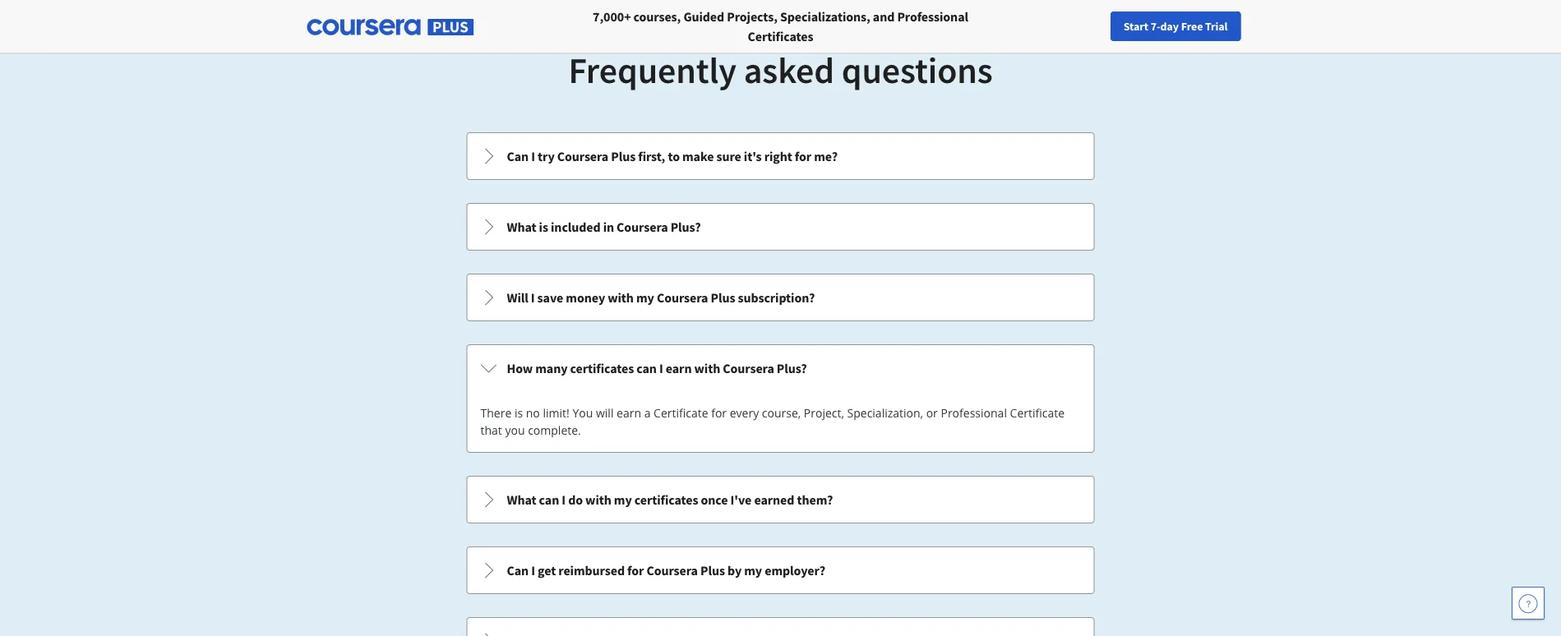Task type: locate. For each thing, give the bounding box(es) containing it.
what is included in coursera plus?
[[507, 219, 701, 235]]

1 what from the top
[[507, 219, 537, 235]]

once
[[701, 492, 728, 508]]

me?
[[814, 148, 838, 164]]

1 vertical spatial what
[[507, 492, 537, 508]]

what is included in coursera plus? button
[[468, 204, 1094, 250]]

0 vertical spatial can
[[507, 148, 529, 164]]

i down will i save money with my coursera plus subscription?
[[660, 360, 663, 377]]

2 vertical spatial with
[[586, 492, 612, 508]]

1 horizontal spatial is
[[539, 219, 548, 235]]

0 vertical spatial is
[[539, 219, 548, 235]]

1 certificate from the left
[[654, 405, 709, 421]]

1 horizontal spatial earn
[[666, 360, 692, 377]]

1 vertical spatial is
[[515, 405, 523, 421]]

2 vertical spatial plus
[[701, 563, 725, 579]]

0 vertical spatial plus?
[[671, 219, 701, 235]]

you
[[573, 405, 593, 421]]

coursera inside "dropdown button"
[[647, 563, 698, 579]]

my
[[637, 289, 655, 306], [614, 492, 632, 508], [744, 563, 762, 579]]

can left do
[[539, 492, 559, 508]]

0 vertical spatial my
[[637, 289, 655, 306]]

1 horizontal spatial plus?
[[777, 360, 807, 377]]

can
[[637, 360, 657, 377], [539, 492, 559, 508]]

certificates
[[570, 360, 634, 377], [635, 492, 699, 508]]

reimbursed
[[559, 563, 625, 579]]

what
[[507, 219, 537, 235], [507, 492, 537, 508]]

is
[[539, 219, 548, 235], [515, 405, 523, 421]]

plus? up the course,
[[777, 360, 807, 377]]

is left included
[[539, 219, 548, 235]]

1 vertical spatial certificates
[[635, 492, 699, 508]]

1 vertical spatial for
[[711, 405, 727, 421]]

7,000+
[[593, 8, 631, 25]]

is for there
[[515, 405, 523, 421]]

earn down will i save money with my coursera plus subscription?
[[666, 360, 692, 377]]

1 vertical spatial with
[[695, 360, 721, 377]]

can inside "dropdown button"
[[507, 563, 529, 579]]

you
[[505, 423, 525, 438]]

coursera right try
[[557, 148, 609, 164]]

for
[[795, 148, 812, 164], [711, 405, 727, 421], [628, 563, 644, 579]]

coursera up every
[[723, 360, 775, 377]]

is inside there is no limit! you will earn a certificate for every course, project, specialization, or professional certificate that you complete.
[[515, 405, 523, 421]]

1 vertical spatial can
[[507, 563, 529, 579]]

projects,
[[727, 8, 778, 25]]

can
[[507, 148, 529, 164], [507, 563, 529, 579]]

0 vertical spatial can
[[637, 360, 657, 377]]

asked
[[744, 47, 835, 93]]

plus left subscription? at the top of page
[[711, 289, 736, 306]]

what left do
[[507, 492, 537, 508]]

1 horizontal spatial certificate
[[1010, 405, 1065, 421]]

1 vertical spatial professional
[[941, 405, 1007, 421]]

to
[[668, 148, 680, 164]]

certificates up will
[[570, 360, 634, 377]]

plus left the first,
[[611, 148, 636, 164]]

i left get at bottom left
[[531, 563, 535, 579]]

for left every
[[711, 405, 727, 421]]

and
[[873, 8, 895, 25]]

can i try coursera plus first, to make sure it's right for me?
[[507, 148, 838, 164]]

with
[[608, 289, 634, 306], [695, 360, 721, 377], [586, 492, 612, 508]]

can for can i get reimbursed for coursera plus by my employer?
[[507, 563, 529, 579]]

0 vertical spatial plus
[[611, 148, 636, 164]]

is left no
[[515, 405, 523, 421]]

earn
[[666, 360, 692, 377], [617, 405, 641, 421]]

coursera inside dropdown button
[[557, 148, 609, 164]]

frequently asked questions
[[569, 47, 993, 93]]

1 horizontal spatial my
[[637, 289, 655, 306]]

coursera
[[557, 148, 609, 164], [617, 219, 668, 235], [657, 289, 708, 306], [723, 360, 775, 377], [647, 563, 698, 579]]

find your new career
[[1211, 19, 1314, 34]]

2 vertical spatial for
[[628, 563, 644, 579]]

how many certificates can i earn with coursera plus? button
[[468, 345, 1094, 391]]

1 vertical spatial my
[[614, 492, 632, 508]]

0 vertical spatial for
[[795, 148, 812, 164]]

coursera inside dropdown button
[[723, 360, 775, 377]]

can inside dropdown button
[[507, 148, 529, 164]]

earned
[[754, 492, 795, 508]]

do
[[568, 492, 583, 508]]

there
[[481, 405, 512, 421]]

i
[[531, 148, 535, 164], [531, 289, 535, 306], [660, 360, 663, 377], [562, 492, 566, 508], [531, 563, 535, 579]]

i left try
[[531, 148, 535, 164]]

my right money
[[637, 289, 655, 306]]

coursera left 'by'
[[647, 563, 698, 579]]

certificate
[[654, 405, 709, 421], [1010, 405, 1065, 421]]

plus?
[[671, 219, 701, 235], [777, 360, 807, 377]]

2 horizontal spatial my
[[744, 563, 762, 579]]

get
[[538, 563, 556, 579]]

list
[[465, 131, 1097, 637]]

can left get at bottom left
[[507, 563, 529, 579]]

plus inside dropdown button
[[611, 148, 636, 164]]

there is no limit! you will earn a certificate for every course, project, specialization, or professional certificate that you complete.
[[481, 405, 1065, 438]]

0 horizontal spatial is
[[515, 405, 523, 421]]

day
[[1161, 19, 1179, 34]]

career
[[1283, 19, 1314, 34]]

with for coursera
[[608, 289, 634, 306]]

plus left 'by'
[[701, 563, 725, 579]]

my right do
[[614, 492, 632, 508]]

coursera right in
[[617, 219, 668, 235]]

my right 'by'
[[744, 563, 762, 579]]

0 horizontal spatial earn
[[617, 405, 641, 421]]

can up a
[[637, 360, 657, 377]]

professional
[[898, 8, 969, 25], [941, 405, 1007, 421]]

a
[[644, 405, 651, 421]]

can i get reimbursed for coursera plus by my employer?
[[507, 563, 826, 579]]

plus? down to
[[671, 219, 701, 235]]

i inside "dropdown button"
[[531, 563, 535, 579]]

first,
[[638, 148, 666, 164]]

0 horizontal spatial my
[[614, 492, 632, 508]]

right
[[765, 148, 793, 164]]

1 can from the top
[[507, 148, 529, 164]]

questions
[[842, 47, 993, 93]]

my inside "dropdown button"
[[744, 563, 762, 579]]

start
[[1124, 19, 1149, 34]]

earn inside dropdown button
[[666, 360, 692, 377]]

0 vertical spatial what
[[507, 219, 537, 235]]

try
[[538, 148, 555, 164]]

i inside dropdown button
[[531, 148, 535, 164]]

0 horizontal spatial plus?
[[671, 219, 701, 235]]

plus? inside dropdown button
[[777, 360, 807, 377]]

2 horizontal spatial for
[[795, 148, 812, 164]]

1 horizontal spatial for
[[711, 405, 727, 421]]

will i save money with my coursera plus subscription?
[[507, 289, 815, 306]]

professional right and
[[898, 8, 969, 25]]

save
[[538, 289, 564, 306]]

earn left a
[[617, 405, 641, 421]]

0 vertical spatial certificates
[[570, 360, 634, 377]]

can left try
[[507, 148, 529, 164]]

0 vertical spatial with
[[608, 289, 634, 306]]

plus inside dropdown button
[[711, 289, 736, 306]]

0 horizontal spatial for
[[628, 563, 644, 579]]

2 vertical spatial my
[[744, 563, 762, 579]]

plus
[[611, 148, 636, 164], [711, 289, 736, 306], [701, 563, 725, 579]]

certificates inside how many certificates can i earn with coursera plus? dropdown button
[[570, 360, 634, 377]]

will
[[596, 405, 614, 421]]

1 vertical spatial plus
[[711, 289, 736, 306]]

2 what from the top
[[507, 492, 537, 508]]

1 horizontal spatial can
[[637, 360, 657, 377]]

for left me?
[[795, 148, 812, 164]]

1 vertical spatial can
[[539, 492, 559, 508]]

i right will
[[531, 289, 535, 306]]

can inside what can i do with my certificates once i've earned them? dropdown button
[[539, 492, 559, 508]]

0 vertical spatial professional
[[898, 8, 969, 25]]

1 vertical spatial earn
[[617, 405, 641, 421]]

0 horizontal spatial can
[[539, 492, 559, 508]]

what left included
[[507, 219, 537, 235]]

None search field
[[226, 10, 621, 43]]

0 vertical spatial earn
[[666, 360, 692, 377]]

for right reimbursed
[[628, 563, 644, 579]]

is inside dropdown button
[[539, 219, 548, 235]]

what for what can i do with my certificates once i've earned them?
[[507, 492, 537, 508]]

2 can from the top
[[507, 563, 529, 579]]

0 horizontal spatial certificate
[[654, 405, 709, 421]]

1 vertical spatial plus?
[[777, 360, 807, 377]]

professional right or
[[941, 405, 1007, 421]]

professional inside there is no limit! you will earn a certificate for every course, project, specialization, or professional certificate that you complete.
[[941, 405, 1007, 421]]

certificates left once
[[635, 492, 699, 508]]



Task type: vqa. For each thing, say whether or not it's contained in the screenshot.
university.
no



Task type: describe. For each thing, give the bounding box(es) containing it.
help center image
[[1519, 594, 1539, 614]]

make
[[683, 148, 714, 164]]

them?
[[797, 492, 833, 508]]

can for can i try coursera plus first, to make sure it's right for me?
[[507, 148, 529, 164]]

for inside there is no limit! you will earn a certificate for every course, project, specialization, or professional certificate that you complete.
[[711, 405, 727, 421]]

for inside can i get reimbursed for coursera plus by my employer? "dropdown button"
[[628, 563, 644, 579]]

coursera up how many certificates can i earn with coursera plus?
[[657, 289, 708, 306]]

can i get reimbursed for coursera plus by my employer? button
[[468, 548, 1094, 594]]

coursera plus image
[[307, 19, 474, 35]]

list containing can i try coursera plus first, to make sure it's right for me?
[[465, 131, 1097, 637]]

new
[[1259, 19, 1280, 34]]

complete.
[[528, 423, 581, 438]]

earn inside there is no limit! you will earn a certificate for every course, project, specialization, or professional certificate that you complete.
[[617, 405, 641, 421]]

how many certificates can i earn with coursera plus?
[[507, 360, 807, 377]]

certificates inside what can i do with my certificates once i've earned them? dropdown button
[[635, 492, 699, 508]]

how
[[507, 360, 533, 377]]

certificates
[[748, 28, 814, 44]]

what can i do with my certificates once i've earned them? button
[[468, 477, 1094, 523]]

i for coursera
[[531, 148, 535, 164]]

for inside can i try coursera plus first, to make sure it's right for me? dropdown button
[[795, 148, 812, 164]]

guided
[[684, 8, 725, 25]]

no
[[526, 405, 540, 421]]

i left do
[[562, 492, 566, 508]]

find
[[1211, 19, 1232, 34]]

plus inside "dropdown button"
[[701, 563, 725, 579]]

course,
[[762, 405, 801, 421]]

is for what
[[539, 219, 548, 235]]

can inside how many certificates can i earn with coursera plus? dropdown button
[[637, 360, 657, 377]]

i for money
[[531, 289, 535, 306]]

7-
[[1151, 19, 1161, 34]]

in
[[603, 219, 614, 235]]

will
[[507, 289, 529, 306]]

courses,
[[634, 8, 681, 25]]

i've
[[731, 492, 752, 508]]

trial
[[1206, 19, 1228, 34]]

limit!
[[543, 405, 570, 421]]

professional inside '7,000+ courses, guided projects, specializations, and professional certificates'
[[898, 8, 969, 25]]

or
[[927, 405, 938, 421]]

7,000+ courses, guided projects, specializations, and professional certificates
[[593, 8, 969, 44]]

start 7-day free trial
[[1124, 19, 1228, 34]]

what can i do with my certificates once i've earned them?
[[507, 492, 833, 508]]

my for coursera
[[637, 289, 655, 306]]

frequently
[[569, 47, 737, 93]]

with for certificates
[[586, 492, 612, 508]]

my for certificates
[[614, 492, 632, 508]]

that
[[481, 423, 502, 438]]

it's
[[744, 148, 762, 164]]

will i save money with my coursera plus subscription? button
[[468, 275, 1094, 321]]

every
[[730, 405, 759, 421]]

start 7-day free trial button
[[1111, 12, 1241, 41]]

with inside dropdown button
[[695, 360, 721, 377]]

money
[[566, 289, 605, 306]]

i inside dropdown button
[[660, 360, 663, 377]]

project,
[[804, 405, 845, 421]]

free
[[1182, 19, 1203, 34]]

subscription?
[[738, 289, 815, 306]]

what for what is included in coursera plus?
[[507, 219, 537, 235]]

find your new career link
[[1203, 16, 1322, 37]]

specializations,
[[780, 8, 871, 25]]

sure
[[717, 148, 742, 164]]

2 certificate from the left
[[1010, 405, 1065, 421]]

your
[[1235, 19, 1256, 34]]

can i try coursera plus first, to make sure it's right for me? button
[[468, 133, 1094, 179]]

employer?
[[765, 563, 826, 579]]

many
[[536, 360, 568, 377]]

plus? inside dropdown button
[[671, 219, 701, 235]]

included
[[551, 219, 601, 235]]

specialization,
[[848, 405, 924, 421]]

i for reimbursed
[[531, 563, 535, 579]]

by
[[728, 563, 742, 579]]



